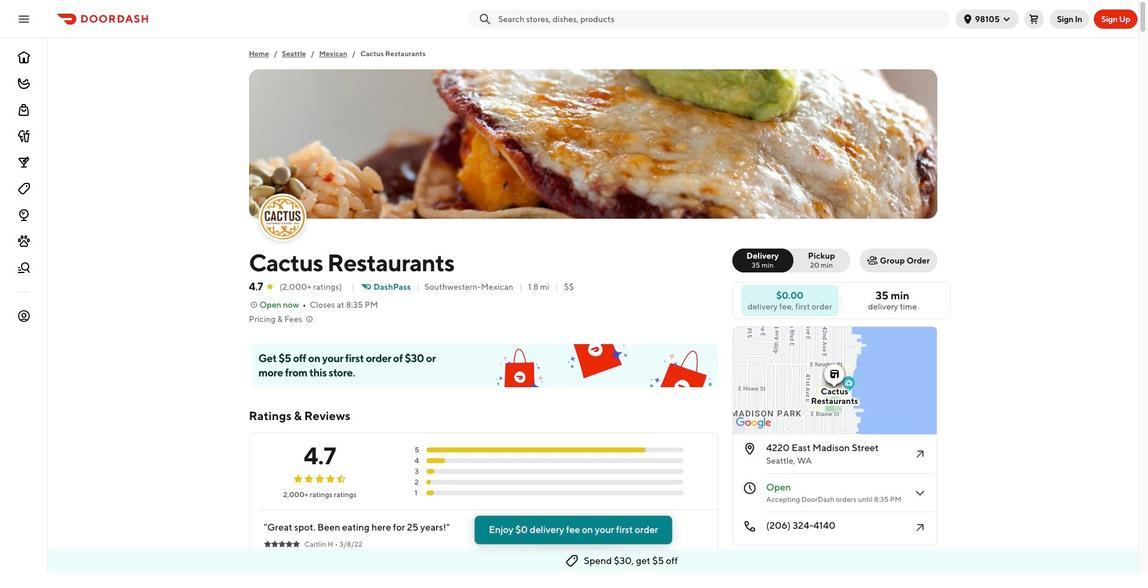 Task type: vqa. For each thing, say whether or not it's contained in the screenshot.
0 items, open Order Cart image
yes



Task type: locate. For each thing, give the bounding box(es) containing it.
map region
[[733, 327, 937, 435]]

None radio
[[733, 249, 794, 273], [786, 249, 851, 273], [733, 249, 794, 273], [786, 249, 851, 273]]

0 items, open order cart image
[[1030, 14, 1040, 24]]

cactus restaurants image
[[249, 69, 938, 219], [260, 195, 305, 240]]



Task type: describe. For each thing, give the bounding box(es) containing it.
order methods option group
[[733, 249, 851, 273]]

powered by google image
[[736, 417, 772, 429]]

Store search: begin typing to search for stores available on DoorDash text field
[[499, 13, 946, 25]]

open menu image
[[17, 12, 31, 26]]



